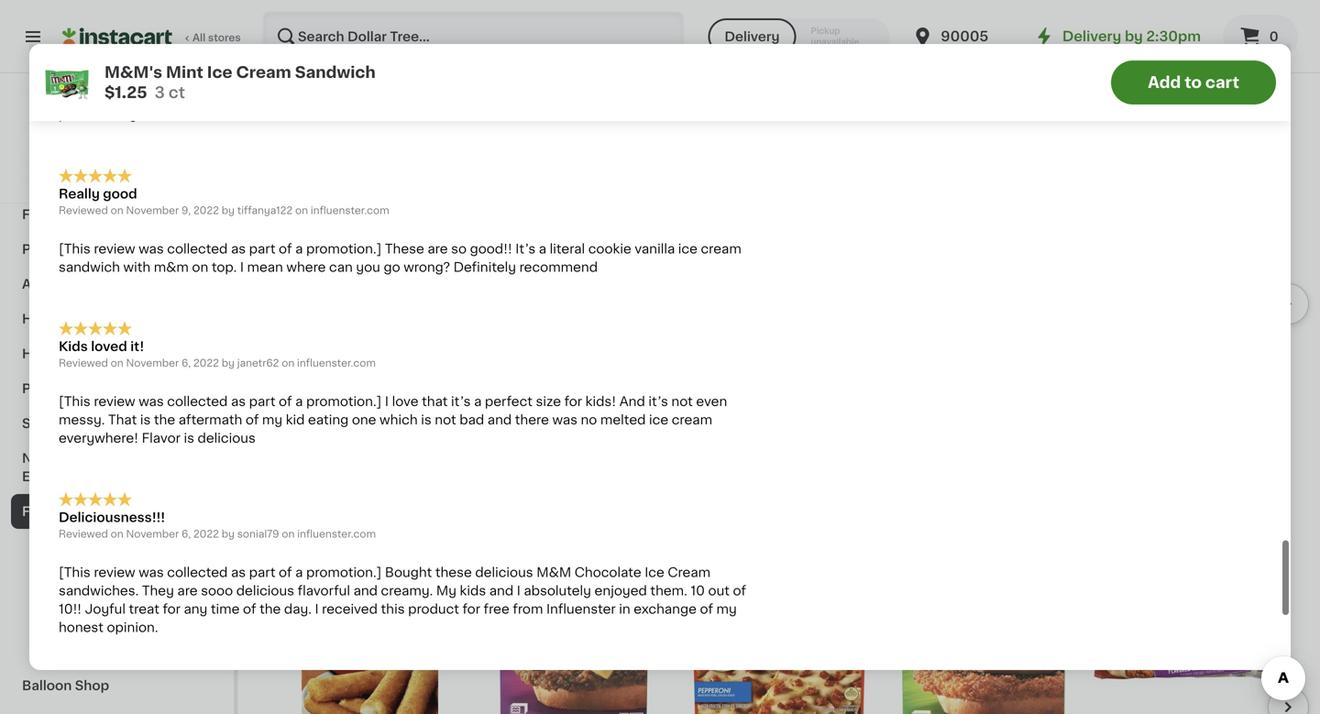 Task type: describe. For each thing, give the bounding box(es) containing it.
your
[[200, 90, 230, 103]]

than
[[471, 108, 500, 121]]

[this for [this review was collected as part of a promotion.] these are so good!! it's a literal cookie vanilla ice cream sandwich with m&m on top. i mean where can you go wrong? definitely recommend
[[59, 243, 91, 256]]

you
[[356, 261, 381, 274]]

influenster.com inside kids loved it! reviewed on november 6, 2022 by janetr62 on influenster.com
[[297, 358, 376, 368]]

treat
[[129, 603, 160, 616]]

and inside the [this review was collected as part of a promotion.] i love that it's a perfect size for kids! and it's not even messy. that is the aftermath of my kid eating one which is not bad and there was no melted ice cream everywhere! flavor is delicious
[[488, 414, 512, 427]]

2 vertical spatial delicious
[[236, 585, 294, 597]]

ice left sandwiches.
[[33, 575, 53, 588]]

& for accessories
[[77, 120, 87, 133]]

0 horizontal spatial ice cream link
[[11, 564, 223, 599]]

store
[[106, 158, 133, 168]]

[this for [this review was collected as part of a promotion.] i love that it's a perfect size for kids! and it's not even messy. that is the aftermath of my kid eating one which is not bad and there was no melted ice cream everywhere! flavor is delicious
[[59, 395, 91, 408]]

delivery for delivery
[[725, 30, 780, 43]]

electronics link
[[11, 74, 223, 109]]

love
[[392, 395, 419, 408]]

everywhere!
[[59, 432, 139, 445]]

ice right an
[[522, 108, 541, 121]]

cream inside [this review was collected as part of a promotion.] these are so good!! it's a literal cookie vanilla ice cream sandwich with m&m on top. i mean where can you go wrong? definitely recommend
[[701, 243, 742, 256]]

honest
[[59, 621, 104, 634]]

1 product group from the left
[[275, 559, 465, 714]]

and up "free"
[[490, 585, 514, 597]]

m&m's,
[[285, 90, 334, 103]]

influenster.com up sandwich
[[289, 35, 367, 45]]

cream inside [this review was collected as part of a promotion.] bought these delicious m&m chocolate ice cream sandwiches. they are sooo delicious flavorful and creamy. my kids and i absolutely enjoyed them. 10 out of 10!! joyful treat for any time of the day. i received this product for free from influenster in exchange of my honest opinion.
[[668, 566, 711, 579]]

year's
[[55, 452, 95, 465]]

1 2022 from the top
[[193, 35, 219, 45]]

size
[[536, 395, 561, 408]]

november inside kids loved it! reviewed on november 6, 2022 by janetr62 on influenster.com
[[126, 358, 179, 368]]

2 horizontal spatial add
[[1148, 75, 1182, 90]]

are inside [this review was collected as part of a promotion.] m&m's cookie sandwiches are a great frozen treat! you get a crumbly cookie, your favorite m&m's, and lots of ice cream all in one. i particularly like that the cookie protects my teeth from the ice cream and makes it easier to eat than an ice cream cone.
[[560, 72, 581, 85]]

oz for 3.6 oz
[[294, 31, 306, 41]]

everyday store prices link
[[55, 156, 179, 171]]

m&m
[[154, 261, 189, 274]]

care for health care
[[69, 348, 101, 360]]

chocolate
[[575, 566, 642, 579]]

[this for [this review was collected as part of a promotion.] bought these delicious m&m chocolate ice cream sandwiches. they are sooo delicious flavorful and creamy. my kids and i absolutely enjoyed them. 10 out of 10!! joyful treat for any time of the day. i received this product for free from influenster in exchange of my honest opinion.
[[59, 566, 91, 579]]

delivery by 2:30pm link
[[1034, 26, 1201, 48]]

which
[[380, 414, 418, 427]]

[this review was collected as part of a promotion.] i love that it's a perfect size for kids! and it's not even messy. that is the aftermath of my kid eating one which is not bad and there was no melted ice cream everywhere! flavor is delicious
[[59, 395, 728, 445]]

cookie inside [this review was collected as part of a promotion.] these are so good!! it's a literal cookie vanilla ice cream sandwich with m&m on top. i mean where can you go wrong? definitely recommend
[[589, 243, 632, 256]]

my inside the [this review was collected as part of a promotion.] i love that it's a perfect size for kids! and it's not even messy. that is the aftermath of my kid eating one which is not bad and there was no melted ice cream everywhere! flavor is delicious
[[262, 414, 283, 427]]

the down the treat!
[[675, 90, 697, 103]]

are inside [this review was collected as part of a promotion.] these are so good!! it's a literal cookie vanilla ice cream sandwich with m&m on top. i mean where can you go wrong? definitely recommend
[[428, 243, 448, 256]]

eating
[[308, 414, 349, 427]]

oz for 6.5 oz
[[499, 31, 511, 41]]

that inside the [this review was collected as part of a promotion.] i love that it's a perfect size for kids! and it's not even messy. that is the aftermath of my kid eating one which is not bad and there was no melted ice cream everywhere! flavor is delicious
[[422, 395, 448, 408]]

on right ddrum
[[273, 35, 286, 45]]

a inside [this review was collected as part of a promotion.] bought these delicious m&m chocolate ice cream sandwiches. they are sooo delicious flavorful and creamy. my kids and i absolutely enjoyed them. 10 out of 10!! joyful treat for any time of the day. i received this product for free from influenster in exchange of my honest opinion.
[[295, 566, 303, 579]]

cream down particularly
[[544, 108, 585, 121]]

treat!
[[676, 72, 711, 85]]

of right time
[[243, 603, 256, 616]]

the down 'your' on the left of the page
[[212, 108, 233, 121]]

of up "m&m's,"
[[279, 72, 292, 85]]

flavored
[[561, 380, 616, 392]]

sales link
[[11, 406, 223, 441]]

m&m
[[537, 566, 572, 579]]

cream up eat
[[431, 90, 472, 103]]

collected for your
[[167, 72, 228, 85]]

9, inside 'really good reviewed on november 9, 2022 by tiffanya122 on influenster.com'
[[182, 206, 191, 216]]

6.5
[[480, 31, 496, 41]]

wrong?
[[404, 261, 450, 274]]

time
[[211, 603, 240, 616]]

1 vertical spatial delicious
[[475, 566, 533, 579]]

where
[[287, 261, 326, 274]]

ice inside the [this review was collected as part of a promotion.] i love that it's a perfect size for kids! and it's not even messy. that is the aftermath of my kid eating one which is not bad and there was no melted ice cream everywhere! flavor is delicious
[[649, 414, 669, 427]]

cream up 10!!
[[56, 575, 99, 588]]

product
[[408, 603, 459, 616]]

literal
[[550, 243, 585, 256]]

part for on
[[249, 243, 276, 256]]

a up particularly
[[584, 72, 591, 85]]

fl inside vanilla bean flavored real ice cream 14 fl oz
[[494, 416, 501, 426]]

cream inside the [this review was collected as part of a promotion.] i love that it's a perfect size for kids! and it's not even messy. that is the aftermath of my kid eating one which is not bad and there was no melted ice cream everywhere! flavor is delicious
[[672, 414, 713, 427]]

was left no
[[553, 414, 578, 427]]

frozen foods link
[[11, 494, 223, 529]]

and down "m&m's,"
[[303, 108, 327, 121]]

[this review was collected as part of a promotion.] these are so good!! it's a literal cookie vanilla ice cream sandwich with m&m on top. i mean where can you go wrong? definitely recommend
[[59, 243, 742, 274]]

frozen down sandwiches.
[[33, 610, 76, 623]]

ice down m&m's
[[408, 90, 428, 103]]

there
[[515, 414, 549, 427]]

0 vertical spatial frozen link
[[275, 508, 344, 530]]

that
[[108, 414, 137, 427]]

so
[[451, 243, 467, 256]]

ice inside [this review was collected as part of a promotion.] these are so good!! it's a literal cookie vanilla ice cream sandwich with m&m on top. i mean where can you go wrong? definitely recommend
[[679, 243, 698, 256]]

part for that
[[249, 395, 276, 408]]

apparel
[[22, 120, 74, 133]]

1 november from the top
[[126, 35, 179, 45]]

vanilla
[[480, 380, 521, 392]]

free
[[484, 603, 510, 616]]

promotion.] for m&m's
[[306, 72, 382, 85]]

home & garden
[[22, 313, 128, 326]]

from inside [this review was collected as part of a promotion.] m&m's cookie sandwiches are a great frozen treat! you get a crumbly cookie, your favorite m&m's, and lots of ice cream all in one. i particularly like that the cookie protects my teeth from the ice cream and makes it easier to eat than an ice cream cone.
[[178, 108, 208, 121]]

ice inside m&m's mint ice cream sandwich $1.25 3 ct
[[207, 65, 233, 80]]

cream down favorite
[[259, 108, 300, 121]]

sandwiches
[[480, 72, 557, 85]]

home for home improvement & hardware
[[22, 155, 62, 168]]

one
[[352, 414, 376, 427]]

drink
[[73, 208, 108, 221]]

0 horizontal spatial frozen link
[[11, 599, 223, 634]]

i inside [this review was collected as part of a promotion.] m&m's cookie sandwiches are a great frozen treat! you get a crumbly cookie, your favorite m&m's, and lots of ice cream all in one. i particularly like that the cookie protects my teeth from the ice cream and makes it easier to eat than an ice cream cone.
[[538, 90, 542, 103]]

accessories
[[91, 120, 172, 133]]

good
[[103, 188, 137, 201]]

0 horizontal spatial ice cream
[[33, 575, 99, 588]]

ice down favorite
[[236, 108, 256, 121]]

of down 10
[[700, 603, 714, 616]]

bad
[[460, 414, 484, 427]]

$
[[279, 356, 286, 366]]

and up received
[[354, 585, 378, 597]]

a up where
[[295, 243, 303, 256]]

cart
[[1206, 75, 1240, 90]]

the inside the [this review was collected as part of a promotion.] i love that it's a perfect size for kids! and it's not even messy. that is the aftermath of my kid eating one which is not bad and there was no melted ice cream everywhere! flavor is delicious
[[154, 414, 175, 427]]

as for that
[[231, 395, 246, 408]]

oz inside 14 fl oz button
[[708, 397, 720, 408]]

home for home & garden
[[22, 313, 62, 326]]

90005
[[941, 30, 989, 43]]

instacart logo image
[[62, 26, 172, 48]]

bought
[[385, 566, 432, 579]]

on inside [this review was collected as part of a promotion.] these are so good!! it's a literal cookie vanilla ice cream sandwich with m&m on top. i mean where can you go wrong? definitely recommend
[[192, 261, 208, 274]]

service type group
[[708, 18, 890, 55]]

particularly
[[545, 90, 618, 103]]

bean
[[524, 380, 557, 392]]

oz for 14 oz
[[289, 397, 301, 408]]

& for garden
[[65, 313, 76, 326]]

mint
[[166, 65, 203, 80]]

of up easier
[[392, 90, 405, 103]]

a up the bad
[[474, 395, 482, 408]]

makes
[[330, 108, 372, 121]]

cream inside vanilla bean flavored real ice cream 14 fl oz
[[503, 398, 546, 411]]

add for 1st add button from the left
[[424, 575, 451, 588]]

i right day. in the left of the page
[[315, 603, 319, 616]]

1 vertical spatial cookie
[[700, 90, 743, 103]]

guarantee
[[141, 177, 194, 187]]

really
[[59, 188, 100, 201]]

satisfaction
[[77, 177, 139, 187]]

6.5 oz
[[480, 31, 511, 41]]

of up day. in the left of the page
[[279, 566, 292, 579]]

of right aftermath
[[246, 414, 259, 427]]

0 horizontal spatial for
[[163, 603, 181, 616]]

add to cart button
[[1112, 61, 1277, 105]]

my inside [this review was collected as part of a promotion.] bought these delicious m&m chocolate ice cream sandwiches. they are sooo delicious flavorful and creamy. my kids and i absolutely enjoyed them. 10 out of 10!! joyful treat for any time of the day. i received this product for free from influenster in exchange of my honest opinion.
[[717, 603, 737, 616]]

as for favorite
[[231, 72, 246, 85]]

pets
[[22, 382, 52, 395]]

i left absolutely
[[517, 585, 521, 597]]

delivery by 2:30pm
[[1063, 30, 1201, 43]]

oz inside vanilla bean flavored real ice cream 14 fl oz
[[503, 416, 515, 426]]

on left 25
[[282, 358, 295, 368]]

by inside 'really good reviewed on november 9, 2022 by tiffanya122 on influenster.com'
[[222, 206, 235, 216]]

melted
[[601, 414, 646, 427]]

on down deliciousness!!!
[[111, 529, 123, 539]]

new
[[22, 452, 52, 465]]

2 horizontal spatial is
[[421, 414, 432, 427]]

frozen down the essentials at left
[[22, 505, 67, 518]]

0 horizontal spatial is
[[140, 414, 151, 427]]

flavorful
[[298, 585, 350, 597]]

foods
[[70, 505, 111, 518]]

out
[[709, 585, 730, 597]]

1 horizontal spatial for
[[463, 603, 481, 616]]

my
[[436, 585, 457, 597]]

a up kid
[[295, 395, 303, 408]]

no
[[581, 414, 597, 427]]

1 vertical spatial not
[[435, 414, 456, 427]]

kids
[[59, 340, 88, 353]]

1
[[286, 355, 294, 375]]

pets link
[[11, 371, 223, 406]]

view
[[1202, 109, 1234, 122]]

delivery button
[[708, 18, 797, 55]]

by inside deliciousness!!! reviewed on november 6, 2022 by sonial79 on influenster.com
[[222, 529, 235, 539]]

reviewed on november 9, 2022 by ddrum on influenster.com
[[59, 35, 367, 45]]

home & garden link
[[11, 302, 223, 337]]

on up m&m's
[[111, 35, 123, 45]]

90005 button
[[912, 11, 1022, 62]]

fl inside button
[[698, 397, 705, 408]]

care for personal care
[[83, 243, 115, 256]]

frozen up sonial79
[[275, 509, 344, 528]]

great
[[595, 72, 629, 85]]

1 it's from the left
[[451, 395, 471, 408]]

influenster.com inside deliciousness!!! reviewed on november 6, 2022 by sonial79 on influenster.com
[[297, 529, 376, 539]]

cookie,
[[151, 90, 197, 103]]

it!
[[130, 340, 144, 353]]

and up makes
[[337, 90, 361, 103]]



Task type: locate. For each thing, give the bounding box(es) containing it.
reviewed inside deliciousness!!! reviewed on november 6, 2022 by sonial79 on influenster.com
[[59, 529, 108, 539]]

0 vertical spatial cookie
[[434, 72, 477, 85]]

oz right '3.6'
[[294, 31, 306, 41]]

2 reviewed from the top
[[59, 206, 108, 216]]

my inside [this review was collected as part of a promotion.] m&m's cookie sandwiches are a great frozen treat! you get a crumbly cookie, your favorite m&m's, and lots of ice cream all in one. i particularly like that the cookie protects my teeth from the ice cream and makes it easier to eat than an ice cream cone.
[[117, 108, 137, 121]]

promotion.] for i
[[306, 395, 382, 408]]

of right "out"
[[733, 585, 747, 597]]

sandwiches.
[[59, 585, 139, 597]]

was
[[139, 72, 164, 85], [139, 243, 164, 256], [139, 395, 164, 408], [553, 414, 578, 427], [139, 566, 164, 579]]

reviewed down foods
[[59, 529, 108, 539]]

0 vertical spatial care
[[83, 243, 115, 256]]

review for [this review was collected as part of a promotion.] these are so good!! it's a literal cookie vanilla ice cream sandwich with m&m on top. i mean where can you go wrong? definitely recommend
[[94, 243, 135, 256]]

home
[[22, 155, 62, 168], [22, 313, 62, 326]]

1 horizontal spatial is
[[184, 432, 194, 445]]

9, left all
[[182, 35, 191, 45]]

add button up exchange
[[594, 565, 664, 598]]

1 vertical spatial are
[[428, 243, 448, 256]]

from down cookie,
[[178, 108, 208, 121]]

food & drink link
[[11, 197, 223, 232]]

are
[[560, 72, 581, 85], [428, 243, 448, 256], [177, 585, 198, 597]]

fl down perfect
[[494, 416, 501, 426]]

november
[[126, 35, 179, 45], [126, 206, 179, 216], [126, 358, 179, 368], [126, 529, 179, 539]]

& for drink
[[59, 208, 69, 221]]

as inside [this review was collected as part of a promotion.] these are so good!! it's a literal cookie vanilla ice cream sandwich with m&m on top. i mean where can you go wrong? definitely recommend
[[231, 243, 246, 256]]

janetr62
[[237, 358, 279, 368]]

add up exchange
[[628, 575, 655, 588]]

2 home from the top
[[22, 313, 62, 326]]

review inside [this review was collected as part of a promotion.] bought these delicious m&m chocolate ice cream sandwiches. they are sooo delicious flavorful and creamy. my kids and i absolutely enjoyed them. 10 out of 10!! joyful treat for any time of the day. i received this product for free from influenster in exchange of my honest opinion.
[[94, 566, 135, 579]]

3.6 oz button
[[275, 0, 465, 43]]

stores
[[208, 33, 241, 43]]

add up the product
[[424, 575, 451, 588]]

0 vertical spatial not
[[672, 395, 693, 408]]

delicious up kids
[[475, 566, 533, 579]]

ct
[[169, 85, 185, 100]]

2 part from the top
[[249, 243, 276, 256]]

0 vertical spatial to
[[1185, 75, 1202, 90]]

1 horizontal spatial 14
[[480, 416, 491, 426]]

2022 inside kids loved it! reviewed on november 6, 2022 by janetr62 on influenster.com
[[193, 358, 219, 368]]

[this inside [this review was collected as part of a promotion.] m&m's cookie sandwiches are a great frozen treat! you get a crumbly cookie, your favorite m&m's, and lots of ice cream all in one. i particularly like that the cookie protects my teeth from the ice cream and makes it easier to eat than an ice cream cone.
[[59, 72, 91, 85]]

a up "flavorful"
[[295, 566, 303, 579]]

joyful
[[85, 603, 126, 616]]

received
[[322, 603, 378, 616]]

1 horizontal spatial not
[[672, 395, 693, 408]]

1 item carousel region from the top
[[275, 148, 1310, 478]]

as
[[231, 72, 246, 85], [231, 243, 246, 256], [231, 395, 246, 408], [231, 566, 246, 579]]

0 vertical spatial home
[[22, 155, 62, 168]]

1 vertical spatial item carousel region
[[275, 552, 1310, 714]]

14 inside button
[[685, 397, 696, 408]]

balloon shop link
[[11, 669, 223, 703]]

kids!
[[586, 395, 617, 408]]

my down crumbly
[[117, 108, 137, 121]]

are up any
[[177, 585, 198, 597]]

the left day. in the left of the page
[[260, 603, 281, 616]]

eve
[[98, 452, 122, 465]]

promotion.] inside [this review was collected as part of a promotion.] m&m's cookie sandwiches are a great frozen treat! you get a crumbly cookie, your favorite m&m's, and lots of ice cream all in one. i particularly like that the cookie protects my teeth from the ice cream and makes it easier to eat than an ice cream cone.
[[306, 72, 382, 85]]

get
[[59, 90, 80, 103]]

[this up sandwiches.
[[59, 566, 91, 579]]

was for deliciousness!!!
[[139, 566, 164, 579]]

part inside [this review was collected as part of a promotion.] these are so good!! it's a literal cookie vanilla ice cream sandwich with m&m on top. i mean where can you go wrong? definitely recommend
[[249, 243, 276, 256]]

0 horizontal spatial my
[[117, 108, 137, 121]]

my left kid
[[262, 414, 283, 427]]

2 horizontal spatial my
[[717, 603, 737, 616]]

as up top.
[[231, 243, 246, 256]]

reviewed up floral in the left of the page
[[59, 35, 108, 45]]

go
[[384, 261, 400, 274]]

ice inside [this review was collected as part of a promotion.] bought these delicious m&m chocolate ice cream sandwiches. they are sooo delicious flavorful and creamy. my kids and i absolutely enjoyed them. 10 out of 10!! joyful treat for any time of the day. i received this product for free from influenster in exchange of my honest opinion.
[[645, 566, 665, 579]]

0 vertical spatial item carousel region
[[275, 148, 1310, 478]]

cream down lots
[[311, 106, 379, 125]]

as inside [this review was collected as part of a promotion.] m&m's cookie sandwiches are a great frozen treat! you get a crumbly cookie, your favorite m&m's, and lots of ice cream all in one. i particularly like that the cookie protects my teeth from the ice cream and makes it easier to eat than an ice cream cone.
[[231, 72, 246, 85]]

1 vertical spatial 9,
[[182, 206, 191, 216]]

2 horizontal spatial for
[[565, 395, 582, 408]]

[this inside [this review was collected as part of a promotion.] bought these delicious m&m chocolate ice cream sandwiches. they are sooo delicious flavorful and creamy. my kids and i absolutely enjoyed them. 10 out of 10!! joyful treat for any time of the day. i received this product for free from influenster in exchange of my honest opinion.
[[59, 566, 91, 579]]

9,
[[182, 35, 191, 45], [182, 206, 191, 216]]

sales
[[22, 417, 58, 430]]

collected inside [this review was collected as part of a promotion.] m&m's cookie sandwiches are a great frozen treat! you get a crumbly cookie, your favorite m&m's, and lots of ice cream all in one. i particularly like that the cookie protects my teeth from the ice cream and makes it easier to eat than an ice cream cone.
[[167, 72, 228, 85]]

review for [this review was collected as part of a promotion.] i love that it's a perfect size for kids! and it's not even messy. that is the aftermath of my kid eating one which is not bad and there was no melted ice cream everywhere! flavor is delicious
[[94, 395, 135, 408]]

part inside the [this review was collected as part of a promotion.] i love that it's a perfect size for kids! and it's not even messy. that is the aftermath of my kid eating one which is not bad and there was no melted ice cream everywhere! flavor is delicious
[[249, 395, 276, 408]]

and
[[337, 90, 361, 103], [303, 108, 327, 121], [488, 414, 512, 427], [354, 585, 378, 597], [490, 585, 514, 597]]

cream up 10
[[668, 566, 711, 579]]

100% satisfaction guarantee button
[[29, 171, 205, 189]]

these
[[385, 243, 424, 256]]

1 vertical spatial ice cream link
[[11, 564, 223, 599]]

1 horizontal spatial ice cream link
[[275, 104, 379, 126]]

1 horizontal spatial in
[[619, 603, 631, 616]]

delivery inside "button"
[[725, 30, 780, 43]]

4 [this from the top
[[59, 566, 91, 579]]

0 vertical spatial fl
[[698, 397, 705, 408]]

improvement
[[65, 155, 154, 168]]

tiffanya122
[[237, 206, 293, 216]]

shop
[[75, 680, 109, 692]]

enjoyed
[[595, 585, 647, 597]]

1 horizontal spatial are
[[428, 243, 448, 256]]

2 vertical spatial my
[[717, 603, 737, 616]]

0 vertical spatial from
[[178, 108, 208, 121]]

was inside [this review was collected as part of a promotion.] m&m's cookie sandwiches are a great frozen treat! you get a crumbly cookie, your favorite m&m's, and lots of ice cream all in one. i particularly like that the cookie protects my teeth from the ice cream and makes it easier to eat than an ice cream cone.
[[139, 72, 164, 85]]

favorite
[[233, 90, 282, 103]]

0 horizontal spatial product group
[[275, 559, 465, 714]]

3 part from the top
[[249, 395, 276, 408]]

review inside [this review was collected as part of a promotion.] m&m's cookie sandwiches are a great frozen treat! you get a crumbly cookie, your favorite m&m's, and lots of ice cream all in one. i particularly like that the cookie protects my teeth from the ice cream and makes it easier to eat than an ice cream cone.
[[94, 72, 135, 85]]

4 november from the top
[[126, 529, 179, 539]]

1 vertical spatial care
[[69, 348, 101, 360]]

promotion.] inside the [this review was collected as part of a promotion.] i love that it's a perfect size for kids! and it's not even messy. that is the aftermath of my kid eating one which is not bad and there was no melted ice cream everywhere! flavor is delicious
[[306, 395, 382, 408]]

is right that
[[140, 414, 151, 427]]

collected inside [this review was collected as part of a promotion.] these are so good!! it's a literal cookie vanilla ice cream sandwich with m&m on top. i mean where can you go wrong? definitely recommend
[[167, 243, 228, 256]]

2 6, from the top
[[182, 529, 191, 539]]

part inside [this review was collected as part of a promotion.] bought these delicious m&m chocolate ice cream sandwiches. they are sooo delicious flavorful and creamy. my kids and i absolutely enjoyed them. 10 out of 10!! joyful treat for any time of the day. i received this product for free from influenster in exchange of my honest opinion.
[[249, 566, 276, 579]]

more
[[1237, 109, 1271, 122]]

[this review was collected as part of a promotion.] m&m's cookie sandwiches are a great frozen treat! you get a crumbly cookie, your favorite m&m's, and lots of ice cream all in one. i particularly like that the cookie protects my teeth from the ice cream and makes it easier to eat than an ice cream cone.
[[59, 72, 743, 121]]

part inside [this review was collected as part of a promotion.] m&m's cookie sandwiches are a great frozen treat! you get a crumbly cookie, your favorite m&m's, and lots of ice cream all in one. i particularly like that the cookie protects my teeth from the ice cream and makes it easier to eat than an ice cream cone.
[[249, 72, 276, 85]]

delivery left 2:30pm
[[1063, 30, 1122, 43]]

1 horizontal spatial cookie
[[589, 243, 632, 256]]

like
[[621, 90, 643, 103]]

collected for and
[[167, 566, 228, 579]]

0 vertical spatial ice cream link
[[275, 104, 379, 126]]

0 vertical spatial my
[[117, 108, 137, 121]]

[this inside the [this review was collected as part of a promotion.] i love that it's a perfect size for kids! and it's not even messy. that is the aftermath of my kid eating one which is not bad and there was no melted ice cream everywhere! flavor is delicious
[[59, 395, 91, 408]]

2022 inside deliciousness!!! reviewed on november 6, 2022 by sonial79 on influenster.com
[[193, 529, 219, 539]]

1 collected from the top
[[167, 72, 228, 85]]

cream up favorite
[[236, 65, 291, 80]]

1 horizontal spatial from
[[513, 603, 543, 616]]

1 home from the top
[[22, 155, 62, 168]]

vanilla bean flavored real ice cream 14 fl oz
[[480, 380, 648, 426]]

3 reviewed from the top
[[59, 358, 108, 368]]

ice
[[408, 90, 428, 103], [236, 108, 256, 121], [522, 108, 541, 121], [679, 243, 698, 256], [649, 414, 669, 427]]

influenster
[[547, 603, 616, 616]]

6.5 oz button
[[480, 0, 670, 43]]

1 horizontal spatial add
[[628, 575, 655, 588]]

4 reviewed from the top
[[59, 529, 108, 539]]

1 vertical spatial fl
[[494, 416, 501, 426]]

are up particularly
[[560, 72, 581, 85]]

november down deliciousness!!!
[[126, 529, 179, 539]]

oz right 6.5
[[499, 31, 511, 41]]

14 fl oz
[[685, 397, 720, 408]]

1 horizontal spatial fl
[[698, 397, 705, 408]]

are inside [this review was collected as part of a promotion.] bought these delicious m&m chocolate ice cream sandwiches. they are sooo delicious flavorful and creamy. my kids and i absolutely enjoyed them. 10 out of 10!! joyful treat for any time of the day. i received this product for free from influenster in exchange of my honest opinion.
[[177, 585, 198, 597]]

from inside [this review was collected as part of a promotion.] bought these delicious m&m chocolate ice cream sandwiches. they are sooo delicious flavorful and creamy. my kids and i absolutely enjoyed them. 10 out of 10!! joyful treat for any time of the day. i received this product for free from influenster in exchange of my honest opinion.
[[513, 603, 543, 616]]

oz up kid
[[289, 397, 301, 408]]

item carousel region
[[275, 148, 1310, 478], [275, 552, 1310, 714]]

them.
[[651, 585, 688, 597]]

0 vertical spatial ice cream
[[275, 106, 379, 125]]

1 vertical spatial 6,
[[182, 529, 191, 539]]

1 vertical spatial ice cream
[[33, 575, 99, 588]]

all
[[193, 33, 206, 43]]

1 add button from the left
[[389, 565, 460, 598]]

2022 inside 'really good reviewed on november 9, 2022 by tiffanya122 on influenster.com'
[[193, 206, 219, 216]]

2 2022 from the top
[[193, 206, 219, 216]]

0 vertical spatial that
[[646, 90, 672, 103]]

ice cream up 10!!
[[33, 575, 99, 588]]

1 vertical spatial frozen link
[[11, 599, 223, 634]]

0 horizontal spatial in
[[492, 90, 504, 103]]

in right all
[[492, 90, 504, 103]]

1 horizontal spatial frozen link
[[275, 508, 344, 530]]

2 vertical spatial are
[[177, 585, 198, 597]]

it's
[[516, 243, 536, 256]]

as inside the [this review was collected as part of a promotion.] i love that it's a perfect size for kids! and it's not even messy. that is the aftermath of my kid eating one which is not bad and there was no melted ice cream everywhere! flavor is delicious
[[231, 395, 246, 408]]

0 vertical spatial are
[[560, 72, 581, 85]]

delicious
[[198, 432, 256, 445], [475, 566, 533, 579], [236, 585, 294, 597]]

0 horizontal spatial add button
[[389, 565, 460, 598]]

3 collected from the top
[[167, 395, 228, 408]]

for inside the [this review was collected as part of a promotion.] i love that it's a perfect size for kids! and it's not even messy. that is the aftermath of my kid eating one which is not bad and there was no melted ice cream everywhere! flavor is delicious
[[565, 395, 582, 408]]

4 promotion.] from the top
[[306, 566, 382, 579]]

3 2022 from the top
[[193, 358, 219, 368]]

promotion.] for these
[[306, 243, 382, 256]]

3 promotion.] from the top
[[306, 395, 382, 408]]

&
[[77, 120, 87, 133], [157, 155, 168, 168], [59, 208, 69, 221], [65, 313, 76, 326]]

i left love on the bottom of the page
[[385, 395, 389, 408]]

new year's eve party essentials
[[22, 452, 161, 483]]

in inside [this review was collected as part of a promotion.] m&m's cookie sandwiches are a great frozen treat! you get a crumbly cookie, your favorite m&m's, and lots of ice cream all in one. i particularly like that the cookie protects my teeth from the ice cream and makes it easier to eat than an ice cream cone.
[[492, 90, 504, 103]]

part down sonial79
[[249, 566, 276, 579]]

by left sonial79
[[222, 529, 235, 539]]

influenster.com inside 'really good reviewed on november 9, 2022 by tiffanya122 on influenster.com'
[[311, 206, 389, 216]]

1 6, from the top
[[182, 358, 191, 368]]

oz inside 6.5 oz button
[[499, 31, 511, 41]]

any
[[184, 603, 208, 616]]

[this up get
[[59, 72, 91, 85]]

promotion.] for bought
[[306, 566, 382, 579]]

0 horizontal spatial not
[[435, 414, 456, 427]]

0 horizontal spatial that
[[422, 395, 448, 408]]

1 vertical spatial from
[[513, 603, 543, 616]]

part for creamy.
[[249, 566, 276, 579]]

cream inside m&m's mint ice cream sandwich $1.25 3 ct
[[236, 65, 291, 80]]

[this for [this review was collected as part of a promotion.] m&m's cookie sandwiches are a great frozen treat! you get a crumbly cookie, your favorite m&m's, and lots of ice cream all in one. i particularly like that the cookie protects my teeth from the ice cream and makes it easier to eat than an ice cream cone.
[[59, 72, 91, 85]]

promotion.] inside [this review was collected as part of a promotion.] bought these delicious m&m chocolate ice cream sandwiches. they are sooo delicious flavorful and creamy. my kids and i absolutely enjoyed them. 10 out of 10!! joyful treat for any time of the day. i received this product for free from influenster in exchange of my honest opinion.
[[306, 566, 382, 579]]

14 for 14 oz
[[275, 397, 286, 408]]

cream down the 14 fl oz at bottom right
[[672, 414, 713, 427]]

ice up 'your' on the left of the page
[[207, 65, 233, 80]]

reviewed
[[59, 35, 108, 45], [59, 206, 108, 216], [59, 358, 108, 368], [59, 529, 108, 539]]

as for on
[[231, 243, 246, 256]]

a
[[295, 72, 303, 85], [584, 72, 591, 85], [83, 90, 91, 103], [295, 243, 303, 256], [539, 243, 547, 256], [295, 395, 303, 408], [474, 395, 482, 408], [295, 566, 303, 579]]

[this inside [this review was collected as part of a promotion.] these are so good!! it's a literal cookie vanilla ice cream sandwich with m&m on top. i mean where can you go wrong? definitely recommend
[[59, 243, 91, 256]]

as for creamy.
[[231, 566, 246, 579]]

m&m's
[[105, 65, 162, 80]]

2 review from the top
[[94, 243, 135, 256]]

by left 2:30pm
[[1125, 30, 1144, 43]]

i inside [this review was collected as part of a promotion.] these are so good!! it's a literal cookie vanilla ice cream sandwich with m&m on top. i mean where can you go wrong? definitely recommend
[[240, 261, 244, 274]]

promotion.] inside [this review was collected as part of a promotion.] these are so good!! it's a literal cookie vanilla ice cream sandwich with m&m on top. i mean where can you go wrong? definitely recommend
[[306, 243, 382, 256]]

1 horizontal spatial delivery
[[1063, 30, 1122, 43]]

on right sonial79
[[282, 529, 295, 539]]

2 product group from the left
[[480, 559, 670, 714]]

not left even
[[672, 395, 693, 408]]

oz inside 3.6 oz "button"
[[294, 31, 306, 41]]

2 as from the top
[[231, 243, 246, 256]]

as up aftermath
[[231, 395, 246, 408]]

to inside button
[[1185, 75, 1202, 90]]

0 horizontal spatial it's
[[451, 395, 471, 408]]

4 review from the top
[[94, 566, 135, 579]]

1 promotion.] from the top
[[306, 72, 382, 85]]

reviewed inside 'really good reviewed on november 9, 2022 by tiffanya122 on influenster.com'
[[59, 206, 108, 216]]

collected up sooo at the bottom
[[167, 566, 228, 579]]

4 2022 from the top
[[193, 529, 219, 539]]

item carousel region containing 1
[[275, 148, 1310, 478]]

cookie up all
[[434, 72, 477, 85]]

2 horizontal spatial are
[[560, 72, 581, 85]]

2 promotion.] from the top
[[306, 243, 382, 256]]

product group
[[275, 559, 465, 714], [480, 559, 670, 714]]

review
[[94, 72, 135, 85], [94, 243, 135, 256], [94, 395, 135, 408], [94, 566, 135, 579]]

0 vertical spatial 6,
[[182, 358, 191, 368]]

home inside "home improvement & hardware"
[[22, 155, 62, 168]]

promotion.] up "flavorful"
[[306, 566, 382, 579]]

2022 down guarantee
[[193, 206, 219, 216]]

0 horizontal spatial fl
[[494, 416, 501, 426]]

collected up m&m
[[167, 243, 228, 256]]

delivery for delivery by 2:30pm
[[1063, 30, 1122, 43]]

2 horizontal spatial cookie
[[700, 90, 743, 103]]

electronics
[[22, 85, 97, 98]]

frozen foods
[[22, 505, 111, 518]]

delicious inside the [this review was collected as part of a promotion.] i love that it's a perfect size for kids! and it's not even messy. that is the aftermath of my kid eating one which is not bad and there was no melted ice cream everywhere! flavor is delicious
[[198, 432, 256, 445]]

1 part from the top
[[249, 72, 276, 85]]

delicious down aftermath
[[198, 432, 256, 445]]

good!!
[[470, 243, 512, 256]]

[this review was collected as part of a promotion.] bought these delicious m&m chocolate ice cream sandwiches. they are sooo delicious flavorful and creamy. my kids and i absolutely enjoyed them. 10 out of 10!! joyful treat for any time of the day. i received this product for free from influenster in exchange of my honest opinion.
[[59, 566, 747, 634]]

by
[[1125, 30, 1144, 43], [222, 35, 235, 45], [222, 206, 235, 216], [222, 358, 235, 368], [222, 529, 235, 539]]

in
[[492, 90, 504, 103], [619, 603, 631, 616]]

4 as from the top
[[231, 566, 246, 579]]

care inside health care link
[[69, 348, 101, 360]]

for
[[565, 395, 582, 408], [163, 603, 181, 616], [463, 603, 481, 616]]

was for kids loved it!
[[139, 395, 164, 408]]

lots
[[365, 90, 389, 103]]

review for [this review was collected as part of a promotion.] m&m's cookie sandwiches are a great frozen treat! you get a crumbly cookie, your favorite m&m's, and lots of ice cream all in one. i particularly like that the cookie protects my teeth from the ice cream and makes it easier to eat than an ice cream cone.
[[94, 72, 135, 85]]

november down guarantee
[[126, 206, 179, 216]]

on
[[111, 35, 123, 45], [273, 35, 286, 45], [111, 206, 123, 216], [295, 206, 308, 216], [192, 261, 208, 274], [111, 358, 123, 368], [282, 358, 295, 368], [111, 529, 123, 539], [282, 529, 295, 539]]

messy.
[[59, 414, 105, 427]]

reviewed inside kids loved it! reviewed on november 6, 2022 by janetr62 on influenster.com
[[59, 358, 108, 368]]

frozen link down sandwiches.
[[11, 599, 223, 634]]

2 collected from the top
[[167, 243, 228, 256]]

1 9, from the top
[[182, 35, 191, 45]]

2 9, from the top
[[182, 206, 191, 216]]

collected for m&m
[[167, 243, 228, 256]]

i inside the [this review was collected as part of a promotion.] i love that it's a perfect size for kids! and it's not even messy. that is the aftermath of my kid eating one which is not bad and there was no melted ice cream everywhere! flavor is delicious
[[385, 395, 389, 408]]

vanilla
[[635, 243, 675, 256]]

2 [this from the top
[[59, 243, 91, 256]]

14 inside vanilla bean flavored real ice cream 14 fl oz
[[480, 416, 491, 426]]

influenster.com right 1
[[297, 358, 376, 368]]

add for 2nd add button
[[628, 575, 655, 588]]

by left ddrum
[[222, 35, 235, 45]]

the up flavor
[[154, 414, 175, 427]]

ice down "m&m's,"
[[275, 106, 307, 125]]

by left janetr62
[[222, 358, 235, 368]]

review inside the [this review was collected as part of a promotion.] i love that it's a perfect size for kids! and it's not even messy. that is the aftermath of my kid eating one which is not bad and there was no melted ice cream everywhere! flavor is delicious
[[94, 395, 135, 408]]

collected inside [this review was collected as part of a promotion.] bought these delicious m&m chocolate ice cream sandwiches. they are sooo delicious flavorful and creamy. my kids and i absolutely enjoyed them. 10 out of 10!! joyful treat for any time of the day. i received this product for free from influenster in exchange of my honest opinion.
[[167, 566, 228, 579]]

prices
[[136, 158, 168, 168]]

and down perfect
[[488, 414, 512, 427]]

dollar tree logo image
[[100, 95, 134, 130]]

by inside kids loved it! reviewed on november 6, 2022 by janetr62 on influenster.com
[[222, 358, 235, 368]]

influenster.com up "flavorful"
[[297, 529, 376, 539]]

teeth
[[140, 108, 175, 121]]

that inside [this review was collected as part of a promotion.] m&m's cookie sandwiches are a great frozen treat! you get a crumbly cookie, your favorite m&m's, and lots of ice cream all in one. i particularly like that the cookie protects my teeth from the ice cream and makes it easier to eat than an ice cream cone.
[[646, 90, 672, 103]]

cookie right literal
[[589, 243, 632, 256]]

& inside "home improvement & hardware"
[[157, 155, 168, 168]]

1 vertical spatial my
[[262, 414, 283, 427]]

care down "home & garden"
[[69, 348, 101, 360]]

3 as from the top
[[231, 395, 246, 408]]

collected for messy.
[[167, 395, 228, 408]]

& down get
[[77, 120, 87, 133]]

i right top.
[[240, 261, 244, 274]]

cream right vanilla
[[701, 243, 742, 256]]

food & drink
[[22, 208, 108, 221]]

a right it's
[[539, 243, 547, 256]]

is
[[140, 414, 151, 427], [421, 414, 432, 427], [184, 432, 194, 445]]

sonial79
[[237, 529, 279, 539]]

review inside [this review was collected as part of a promotion.] these are so good!! it's a literal cookie vanilla ice cream sandwich with m&m on top. i mean where can you go wrong? definitely recommend
[[94, 243, 135, 256]]

was for really good
[[139, 243, 164, 256]]

3 [this from the top
[[59, 395, 91, 408]]

for down flavored on the bottom of the page
[[565, 395, 582, 408]]

ddrum
[[237, 35, 271, 45]]

promotion.] up lots
[[306, 72, 382, 85]]

14 for 14 fl oz
[[685, 397, 696, 408]]

3 november from the top
[[126, 358, 179, 368]]

on right tiffanya122
[[295, 206, 308, 216]]

& right the food on the left
[[59, 208, 69, 221]]

real
[[619, 380, 648, 392]]

ice inside vanilla bean flavored real ice cream 14 fl oz
[[480, 398, 500, 411]]

1 vertical spatial to
[[430, 108, 443, 121]]

1 as from the top
[[231, 72, 246, 85]]

as up favorite
[[231, 72, 246, 85]]

2 november from the top
[[126, 206, 179, 216]]

1 horizontal spatial product group
[[480, 559, 670, 714]]

0 horizontal spatial add
[[424, 575, 451, 588]]

4 part from the top
[[249, 566, 276, 579]]

0 horizontal spatial cookie
[[434, 72, 477, 85]]

floral link
[[11, 39, 223, 74]]

0 horizontal spatial are
[[177, 585, 198, 597]]

2 item carousel region from the top
[[275, 552, 1310, 714]]

1 [this from the top
[[59, 72, 91, 85]]

kids loved it! reviewed on november 6, 2022 by janetr62 on influenster.com
[[59, 340, 376, 368]]

1 horizontal spatial that
[[646, 90, 672, 103]]

day.
[[284, 603, 312, 616]]

health care link
[[11, 337, 223, 371]]

None search field
[[262, 11, 685, 62]]

review up sandwiches.
[[94, 566, 135, 579]]

personal care link
[[11, 232, 223, 267]]

november inside 'really good reviewed on november 9, 2022 by tiffanya122 on influenster.com'
[[126, 206, 179, 216]]

ice up them.
[[645, 566, 665, 579]]

6, inside kids loved it! reviewed on november 6, 2022 by janetr62 on influenster.com
[[182, 358, 191, 368]]

4 collected from the top
[[167, 566, 228, 579]]

2 add button from the left
[[594, 565, 664, 598]]

it's
[[451, 395, 471, 408], [649, 395, 668, 408]]

1 horizontal spatial my
[[262, 414, 283, 427]]

ice cream link down "m&m's,"
[[275, 104, 379, 126]]

frozen
[[632, 72, 673, 85]]

cookie
[[434, 72, 477, 85], [700, 90, 743, 103], [589, 243, 632, 256]]

a up "m&m's,"
[[295, 72, 303, 85]]

0 vertical spatial 9,
[[182, 35, 191, 45]]

as inside [this review was collected as part of a promotion.] bought these delicious m&m chocolate ice cream sandwiches. they are sooo delicious flavorful and creamy. my kids and i absolutely enjoyed them. 10 out of 10!! joyful treat for any time of the day. i received this product for free from influenster in exchange of my honest opinion.
[[231, 566, 246, 579]]

care inside personal care link
[[83, 243, 115, 256]]

the inside [this review was collected as part of a promotion.] bought these delicious m&m chocolate ice cream sandwiches. they are sooo delicious flavorful and creamy. my kids and i absolutely enjoyed them. 10 out of 10!! joyful treat for any time of the day. i received this product for free from influenster in exchange of my honest opinion.
[[260, 603, 281, 616]]

new year's eve party essentials link
[[11, 441, 223, 494]]

0 vertical spatial in
[[492, 90, 504, 103]]

2 it's from the left
[[649, 395, 668, 408]]

cream up there
[[503, 398, 546, 411]]

personal
[[22, 243, 80, 256]]

2022 up mint
[[193, 35, 219, 45]]

of inside [this review was collected as part of a promotion.] these are so good!! it's a literal cookie vanilla ice cream sandwich with m&m on top. i mean where can you go wrong? definitely recommend
[[279, 243, 292, 256]]

1 reviewed from the top
[[59, 35, 108, 45]]

on down loved
[[111, 358, 123, 368]]

0 horizontal spatial from
[[178, 108, 208, 121]]

1 horizontal spatial ice cream
[[275, 106, 379, 125]]

2 horizontal spatial 14
[[685, 397, 696, 408]]

0 horizontal spatial delivery
[[725, 30, 780, 43]]

to inside [this review was collected as part of a promotion.] m&m's cookie sandwiches are a great frozen treat! you get a crumbly cookie, your favorite m&m's, and lots of ice cream all in one. i particularly like that the cookie protects my teeth from the ice cream and makes it easier to eat than an ice cream cone.
[[430, 108, 443, 121]]

in down enjoyed
[[619, 603, 631, 616]]

all
[[475, 90, 489, 103]]

in inside [this review was collected as part of a promotion.] bought these delicious m&m chocolate ice cream sandwiches. they are sooo delicious flavorful and creamy. my kids and i absolutely enjoyed them. 10 out of 10!! joyful treat for any time of the day. i received this product for free from influenster in exchange of my honest opinion.
[[619, 603, 631, 616]]

my down "out"
[[717, 603, 737, 616]]

collected inside the [this review was collected as part of a promotion.] i love that it's a perfect size for kids! and it's not even messy. that is the aftermath of my kid eating one which is not bad and there was no melted ice cream everywhere! flavor is delicious
[[167, 395, 228, 408]]

ice cream link
[[275, 104, 379, 126], [11, 564, 223, 599]]

one.
[[507, 90, 535, 103]]

1 vertical spatial home
[[22, 313, 62, 326]]

review for [this review was collected as part of a promotion.] bought these delicious m&m chocolate ice cream sandwiches. they are sooo delicious flavorful and creamy. my kids and i absolutely enjoyed them. 10 out of 10!! joyful treat for any time of the day. i received this product for free from influenster in exchange of my honest opinion.
[[94, 566, 135, 579]]

that down frozen
[[646, 90, 672, 103]]

25
[[296, 356, 309, 366]]

0 horizontal spatial to
[[430, 108, 443, 121]]

1 vertical spatial in
[[619, 603, 631, 616]]

it's right the and
[[649, 395, 668, 408]]

was inside [this review was collected as part of a promotion.] bought these delicious m&m chocolate ice cream sandwiches. they are sooo delicious flavorful and creamy. my kids and i absolutely enjoyed them. 10 out of 10!! joyful treat for any time of the day. i received this product for free from influenster in exchange of my honest opinion.
[[139, 566, 164, 579]]

a right get
[[83, 90, 91, 103]]

flavor
[[142, 432, 181, 445]]

influenster.com
[[289, 35, 367, 45], [311, 206, 389, 216], [297, 358, 376, 368], [297, 529, 376, 539]]

home improvement & hardware
[[22, 155, 168, 186]]

all stores link
[[62, 11, 242, 62]]

part down janetr62
[[249, 395, 276, 408]]

0 vertical spatial delicious
[[198, 432, 256, 445]]

0 horizontal spatial 14
[[275, 397, 286, 408]]

november inside deliciousness!!! reviewed on november 6, 2022 by sonial79 on influenster.com
[[126, 529, 179, 539]]

3 review from the top
[[94, 395, 135, 408]]

1 horizontal spatial it's
[[649, 395, 668, 408]]

14 up kid
[[275, 397, 286, 408]]

of up kid
[[279, 395, 292, 408]]

1 vertical spatial that
[[422, 395, 448, 408]]

item carousel region containing add
[[275, 552, 1310, 714]]

review up that
[[94, 395, 135, 408]]

14 fl oz button
[[685, 156, 875, 410]]

2 vertical spatial cookie
[[589, 243, 632, 256]]

auto link
[[11, 267, 223, 302]]

1 horizontal spatial to
[[1185, 75, 1202, 90]]

6, inside deliciousness!!! reviewed on november 6, 2022 by sonial79 on influenster.com
[[182, 529, 191, 539]]

$1.25
[[105, 85, 147, 100]]

promotion.] up eating
[[306, 395, 382, 408]]

promotion.] up can
[[306, 243, 382, 256]]

1 horizontal spatial add button
[[594, 565, 664, 598]]

from right "free"
[[513, 603, 543, 616]]

1 review from the top
[[94, 72, 135, 85]]

on down good
[[111, 206, 123, 216]]

an
[[503, 108, 518, 121]]

part for favorite
[[249, 72, 276, 85]]

was inside [this review was collected as part of a promotion.] these are so good!! it's a literal cookie vanilla ice cream sandwich with m&m on top. i mean where can you go wrong? definitely recommend
[[139, 243, 164, 256]]

[this up messy.
[[59, 395, 91, 408]]



Task type: vqa. For each thing, say whether or not it's contained in the screenshot.
Delivery within Button
yes



